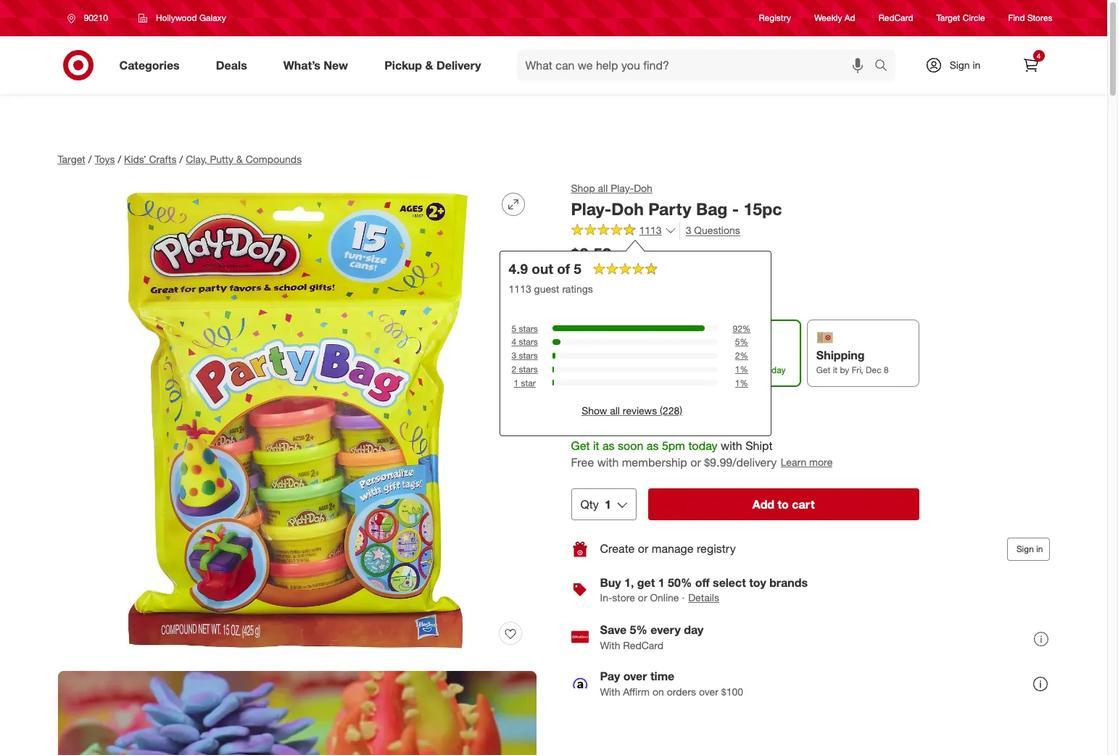 Task type: locate. For each thing, give the bounding box(es) containing it.
0 horizontal spatial all
[[598, 182, 608, 194]]

0 horizontal spatial sign
[[950, 59, 970, 71]]

weekly ad
[[815, 13, 856, 24]]

0 vertical spatial sign in
[[950, 59, 981, 71]]

add to cart
[[753, 497, 815, 512]]

1 down delivery as soon as 5pm today on the top of page
[[735, 378, 740, 389]]

as up membership
[[647, 439, 659, 453]]

0 vertical spatial 3
[[686, 224, 692, 236]]

1 vertical spatial today
[[689, 439, 718, 453]]

target for target / toys / kids' crafts / clay, putty & compounds
[[58, 153, 85, 165]]

1 vertical spatial 4
[[512, 337, 517, 348]]

it
[[833, 365, 838, 376], [593, 439, 600, 453]]

1113 guest ratings
[[509, 283, 593, 295]]

0 horizontal spatial /
[[88, 153, 92, 165]]

over
[[624, 669, 647, 684], [699, 686, 719, 698]]

doh up party
[[634, 182, 653, 194]]

get inside get it as soon as 5pm today with shipt free with membership or $9.99/delivery learn more
[[571, 439, 590, 453]]

5
[[574, 260, 582, 277], [512, 323, 517, 334], [735, 337, 740, 348]]

pickup up not on the top right of the page
[[581, 349, 619, 364]]

0 horizontal spatial it
[[593, 439, 600, 453]]

$6.59
[[571, 243, 612, 264]]

2 horizontal spatial as
[[733, 365, 742, 376]]

it left "by"
[[833, 365, 838, 376]]

sign inside button
[[1017, 544, 1034, 555]]

1 down 2 % on the right top of the page
[[735, 364, 740, 375]]

1 horizontal spatial target
[[937, 13, 961, 24]]

sign in link
[[913, 49, 1004, 81]]

0 horizontal spatial 1113
[[509, 283, 532, 295]]

&
[[425, 58, 433, 72], [236, 153, 243, 165]]

1 1 % from the top
[[735, 364, 749, 375]]

1 horizontal spatial with
[[721, 439, 743, 453]]

0 vertical spatial get
[[817, 365, 831, 376]]

1 horizontal spatial 3
[[686, 224, 692, 236]]

2 1 % from the top
[[735, 378, 749, 389]]

1 vertical spatial sign
[[1017, 544, 1034, 555]]

90210 button
[[58, 5, 123, 31]]

0 vertical spatial 1 %
[[735, 364, 749, 375]]

1 vertical spatial with
[[600, 686, 621, 698]]

redcard down 5%
[[623, 639, 664, 652]]

2 with from the top
[[600, 686, 621, 698]]

or down beverly
[[691, 455, 701, 470]]

doh
[[634, 182, 653, 194], [612, 199, 644, 219]]

/ right toys link
[[118, 153, 121, 165]]

1 vertical spatial it
[[593, 439, 600, 453]]

0 horizontal spatial with
[[597, 455, 619, 470]]

redcard
[[879, 13, 914, 24], [623, 639, 664, 652]]

what's new
[[283, 58, 348, 72]]

0 horizontal spatial 4
[[512, 337, 517, 348]]

0 horizontal spatial over
[[624, 669, 647, 684]]

2 down the 5 %
[[735, 350, 740, 361]]

% for 3 stars
[[740, 350, 749, 361]]

toys
[[95, 153, 115, 165]]

5 right of
[[574, 260, 582, 277]]

with down 'pay'
[[600, 686, 621, 698]]

fri,
[[852, 365, 864, 376]]

new
[[324, 58, 348, 72]]

4 down stores
[[1037, 52, 1041, 60]]

stars up 4 stars
[[519, 323, 538, 334]]

1 vertical spatial get
[[571, 439, 590, 453]]

2 vertical spatial delivery
[[630, 400, 675, 414]]

0 vertical spatial it
[[833, 365, 838, 376]]

1 horizontal spatial as
[[647, 439, 659, 453]]

3 down 4 stars
[[512, 350, 517, 361]]

5 down 92
[[735, 337, 740, 348]]

1 vertical spatial target
[[58, 153, 85, 165]]

stars
[[519, 323, 538, 334], [519, 337, 538, 348], [519, 350, 538, 361], [519, 364, 538, 375]]

shipt
[[746, 439, 773, 453]]

1 right see
[[605, 289, 611, 301]]

1 vertical spatial 3
[[512, 350, 517, 361]]

as
[[733, 365, 742, 376], [603, 439, 615, 453], [647, 439, 659, 453]]

all inside "shop all play-doh play-doh party bag - 15pc"
[[598, 182, 608, 194]]

1 horizontal spatial get
[[817, 365, 831, 376]]

2 vertical spatial or
[[638, 592, 647, 604]]

get
[[817, 365, 831, 376], [571, 439, 590, 453]]

with
[[721, 439, 743, 453], [597, 455, 619, 470]]

1 vertical spatial to
[[778, 497, 789, 512]]

/ left toys link
[[88, 153, 92, 165]]

from
[[620, 417, 644, 431]]

2 horizontal spatial /
[[180, 153, 183, 165]]

1 vertical spatial &
[[236, 153, 243, 165]]

play- down the shop
[[571, 199, 612, 219]]

% down 2 % on the right top of the page
[[740, 364, 749, 375]]

it up free
[[593, 439, 600, 453]]

stars down 5 stars
[[519, 337, 538, 348]]

with inside save 5% every day with redcard
[[600, 639, 621, 652]]

or down get
[[638, 592, 647, 604]]

or
[[691, 455, 701, 470], [638, 542, 649, 557], [638, 592, 647, 604]]

stars down 4 stars
[[519, 350, 538, 361]]

-
[[732, 199, 739, 219]]

/ left clay,
[[180, 153, 183, 165]]

1 vertical spatial redcard
[[623, 639, 664, 652]]

all right the shop
[[598, 182, 608, 194]]

in-
[[600, 592, 612, 604]]

redcard inside save 5% every day with redcard
[[623, 639, 664, 652]]

manage
[[652, 542, 694, 557]]

see
[[584, 289, 602, 301]]

get left "by"
[[817, 365, 831, 376]]

0 horizontal spatial 90210
[[84, 12, 108, 23]]

1 vertical spatial play-
[[571, 199, 612, 219]]

1113 down party
[[639, 224, 662, 237]]

target left circle
[[937, 13, 961, 24]]

3 stars from the top
[[519, 350, 538, 361]]

4.9 out of 5
[[509, 260, 582, 277]]

with inside pay over time with affirm on orders over $100
[[600, 686, 621, 698]]

sign
[[950, 59, 970, 71], [1017, 544, 1034, 555]]

2 for 2 %
[[735, 350, 740, 361]]

1 horizontal spatial today
[[764, 365, 786, 376]]

not
[[581, 366, 595, 377]]

soon inside delivery as soon as 5pm today
[[711, 365, 730, 376]]

% for 5 stars
[[743, 323, 751, 334]]

0 vertical spatial delivery
[[437, 58, 481, 72]]

1 horizontal spatial sign in
[[1017, 544, 1043, 555]]

0 horizontal spatial soon
[[618, 439, 644, 453]]

in
[[973, 59, 981, 71], [1037, 544, 1043, 555]]

sign in
[[950, 59, 981, 71], [1017, 544, 1043, 555]]

0 vertical spatial with
[[600, 639, 621, 652]]

2 vertical spatial 5
[[735, 337, 740, 348]]

3
[[686, 224, 692, 236], [512, 350, 517, 361]]

1 vertical spatial soon
[[618, 439, 644, 453]]

1 horizontal spatial 5pm
[[744, 365, 762, 376]]

stores
[[1028, 13, 1053, 24]]

4 stars from the top
[[519, 364, 538, 375]]

0 vertical spatial 4
[[1037, 52, 1041, 60]]

find stores link
[[1009, 12, 1053, 24]]

crafts
[[149, 153, 177, 165]]

la
[[647, 417, 662, 431]]

registry
[[697, 542, 736, 557]]

this
[[650, 289, 667, 301]]

% down delivery as soon as 5pm today on the top of page
[[740, 378, 749, 389]]

get up free
[[571, 439, 590, 453]]

ratings
[[562, 283, 593, 295]]

0 horizontal spatial target
[[58, 153, 85, 165]]

dec
[[866, 365, 882, 376]]

1113
[[639, 224, 662, 237], [509, 283, 532, 295]]

1113 down 4.9
[[509, 283, 532, 295]]

0 vertical spatial target
[[937, 13, 961, 24]]

1 horizontal spatial redcard
[[879, 13, 914, 24]]

0 horizontal spatial redcard
[[623, 639, 664, 652]]

stars up star
[[519, 364, 538, 375]]

pickup for not
[[581, 349, 619, 364]]

1 up online
[[658, 576, 665, 590]]

or right create
[[638, 542, 649, 557]]

all inside show all reviews (228) button
[[610, 405, 620, 417]]

shipping
[[817, 348, 865, 363]]

search
[[868, 59, 903, 74]]

0 horizontal spatial pickup
[[385, 58, 422, 72]]

compounds
[[246, 153, 302, 165]]

find
[[1009, 13, 1025, 24]]

deals
[[216, 58, 247, 72]]

2 up 1 star
[[512, 364, 517, 375]]

1 horizontal spatial 2
[[735, 350, 740, 361]]

% up 2 % on the right top of the page
[[740, 337, 749, 348]]

0 vertical spatial over
[[624, 669, 647, 684]]

target
[[937, 13, 961, 24], [58, 153, 85, 165]]

1 stars from the top
[[519, 323, 538, 334]]

0 vertical spatial soon
[[711, 365, 730, 376]]

delivery inside pickup & delivery link
[[437, 58, 481, 72]]

1 vertical spatial with
[[597, 455, 619, 470]]

1 % for star
[[735, 378, 749, 389]]

soon right as
[[711, 365, 730, 376]]

0 vertical spatial or
[[691, 455, 701, 470]]

0 horizontal spatial to
[[571, 417, 582, 431]]

0 vertical spatial &
[[425, 58, 433, 72]]

2 horizontal spatial 5
[[735, 337, 740, 348]]

guest
[[534, 283, 560, 295]]

more
[[810, 457, 833, 469]]

1 vertical spatial over
[[699, 686, 719, 698]]

1 horizontal spatial it
[[833, 365, 838, 376]]

0 horizontal spatial sign in
[[950, 59, 981, 71]]

% for 2 stars
[[740, 364, 749, 375]]

2 for 2 stars
[[512, 364, 517, 375]]

2 stars from the top
[[519, 337, 538, 348]]

pickup right 'new'
[[385, 58, 422, 72]]

1 vertical spatial all
[[610, 405, 620, 417]]

5pm down from la beverly
[[662, 439, 685, 453]]

% down the 5 %
[[740, 350, 749, 361]]

0 vertical spatial sign
[[950, 59, 970, 71]]

% for 1 star
[[740, 378, 749, 389]]

1 vertical spatial delivery
[[699, 348, 743, 363]]

1,
[[625, 576, 634, 590]]

soon inside get it as soon as 5pm today with shipt free with membership or $9.99/delivery learn more
[[618, 439, 644, 453]]

1 horizontal spatial &
[[425, 58, 433, 72]]

show all reviews (228)
[[582, 405, 683, 417]]

0 vertical spatial today
[[764, 365, 786, 376]]

5 for 5 %
[[735, 337, 740, 348]]

on
[[653, 686, 664, 698]]

1 right qty in the bottom right of the page
[[605, 497, 611, 512]]

0 vertical spatial 1113
[[639, 224, 662, 237]]

1 vertical spatial 1113
[[509, 283, 532, 295]]

buy
[[600, 576, 621, 590]]

1 horizontal spatial pickup
[[581, 349, 619, 364]]

toys link
[[95, 153, 115, 165]]

all right show
[[610, 405, 620, 417]]

What can we help you find? suggestions appear below search field
[[517, 49, 878, 81]]

1 horizontal spatial /
[[118, 153, 121, 165]]

5pm down 2 % on the right top of the page
[[744, 365, 762, 376]]

see 1 deal for this item
[[584, 289, 689, 301]]

1 vertical spatial 1 %
[[735, 378, 749, 389]]

toy
[[750, 576, 767, 590]]

0 horizontal spatial 2
[[512, 364, 517, 375]]

92
[[733, 323, 743, 334]]

target inside 'link'
[[937, 13, 961, 24]]

find stores
[[1009, 13, 1053, 24]]

1 vertical spatial pickup
[[581, 349, 619, 364]]

1 horizontal spatial 4
[[1037, 52, 1041, 60]]

1 horizontal spatial delivery
[[630, 400, 675, 414]]

or inside buy 1, get 1 50% off select toy brands in-store or online ∙ details
[[638, 592, 647, 604]]

item
[[669, 289, 689, 301]]

over up affirm at right bottom
[[624, 669, 647, 684]]

1 vertical spatial 5
[[512, 323, 517, 334]]

pickup & delivery
[[385, 58, 481, 72]]

with up $9.99/delivery at bottom right
[[721, 439, 743, 453]]

1 with from the top
[[600, 639, 621, 652]]

1 horizontal spatial to
[[778, 497, 789, 512]]

3 down party
[[686, 224, 692, 236]]

5 %
[[735, 337, 749, 348]]

1 horizontal spatial sign
[[1017, 544, 1034, 555]]

4
[[1037, 52, 1041, 60], [512, 337, 517, 348]]

as inside delivery as soon as 5pm today
[[733, 365, 742, 376]]

0 horizontal spatial 5pm
[[662, 439, 685, 453]]

4 for 4
[[1037, 52, 1041, 60]]

3 questions
[[686, 224, 740, 236]]

1 % down delivery as soon as 5pm today on the top of page
[[735, 378, 749, 389]]

to
[[571, 417, 582, 431], [778, 497, 789, 512]]

with down the save
[[600, 639, 621, 652]]

0 horizontal spatial get
[[571, 439, 590, 453]]

over left $100
[[699, 686, 719, 698]]

doh up 1113 link
[[612, 199, 644, 219]]

1 % down 2 % on the right top of the page
[[735, 364, 749, 375]]

stars for 4 stars
[[519, 337, 538, 348]]

0 horizontal spatial 3
[[512, 350, 517, 361]]

with
[[600, 639, 621, 652], [600, 686, 621, 698]]

as down 2 % on the right top of the page
[[733, 365, 742, 376]]

soon down from
[[618, 439, 644, 453]]

all for show all reviews (228)
[[610, 405, 620, 417]]

5%
[[630, 623, 648, 637]]

play-doh party bag - 15pc, 1 of 10 image
[[58, 181, 536, 660]]

5 up 4 stars
[[512, 323, 517, 334]]

8
[[884, 365, 889, 376]]

0 vertical spatial 2
[[735, 350, 740, 361]]

5 stars
[[512, 323, 538, 334]]

5pm inside get it as soon as 5pm today with shipt free with membership or $9.99/delivery learn more
[[662, 439, 685, 453]]

1 vertical spatial sign in
[[1017, 544, 1043, 555]]

to inside button
[[778, 497, 789, 512]]

sign in inside button
[[1017, 544, 1043, 555]]

0 horizontal spatial delivery
[[437, 58, 481, 72]]

play- right the shop
[[611, 182, 634, 194]]

as down to 90210 at the bottom
[[603, 439, 615, 453]]

4 down 5 stars
[[512, 337, 517, 348]]

1 horizontal spatial soon
[[711, 365, 730, 376]]

with right free
[[597, 455, 619, 470]]

0 horizontal spatial today
[[689, 439, 718, 453]]

4 for 4 stars
[[512, 337, 517, 348]]

1 vertical spatial 5pm
[[662, 439, 685, 453]]

0 horizontal spatial in
[[973, 59, 981, 71]]

% up the 5 %
[[743, 323, 751, 334]]

target circle
[[937, 13, 986, 24]]

0 vertical spatial pickup
[[385, 58, 422, 72]]

target left toys
[[58, 153, 85, 165]]

0 vertical spatial 90210
[[84, 12, 108, 23]]

registry link
[[759, 12, 791, 24]]

0 vertical spatial in
[[973, 59, 981, 71]]

redcard right ad
[[879, 13, 914, 24]]

out
[[532, 260, 553, 277]]

pickup inside pickup not available
[[581, 349, 619, 364]]

to right add on the bottom right
[[778, 497, 789, 512]]

0 horizontal spatial 5
[[512, 323, 517, 334]]

2 horizontal spatial delivery
[[699, 348, 743, 363]]

to down same
[[571, 417, 582, 431]]

$9.99/delivery
[[705, 455, 777, 470]]

add to cart button
[[648, 489, 919, 521]]

1 horizontal spatial 90210
[[585, 417, 617, 431]]

party
[[649, 199, 692, 219]]

same day delivery
[[571, 400, 675, 414]]

1 vertical spatial 90210
[[585, 417, 617, 431]]

circle
[[963, 13, 986, 24]]

92 %
[[733, 323, 751, 334]]



Task type: vqa. For each thing, say whether or not it's contained in the screenshot.
% corresponding to 3 stars
yes



Task type: describe. For each thing, give the bounding box(es) containing it.
online
[[650, 592, 679, 604]]

15pc
[[744, 199, 782, 219]]

learn more button
[[780, 455, 834, 471]]

get
[[637, 576, 655, 590]]

1 vertical spatial or
[[638, 542, 649, 557]]

reviews
[[623, 405, 657, 417]]

putty
[[210, 153, 234, 165]]

pickup & delivery link
[[372, 49, 499, 81]]

5pm inside delivery as soon as 5pm today
[[744, 365, 762, 376]]

clay,
[[186, 153, 207, 165]]

or inside get it as soon as 5pm today with shipt free with membership or $9.99/delivery learn more
[[691, 455, 701, 470]]

target circle link
[[937, 12, 986, 24]]

0 horizontal spatial &
[[236, 153, 243, 165]]

0 vertical spatial play-
[[611, 182, 634, 194]]

today inside delivery as soon as 5pm today
[[764, 365, 786, 376]]

weekly
[[815, 13, 843, 24]]

1 / from the left
[[88, 153, 92, 165]]

1 inside "link"
[[605, 289, 611, 301]]

0 horizontal spatial as
[[603, 439, 615, 453]]

questions
[[694, 224, 740, 236]]

buy 1, get 1 50% off select toy brands link
[[600, 576, 808, 590]]

get it as soon as 5pm today with shipt free with membership or $9.99/delivery learn more
[[571, 439, 833, 470]]

image gallery element
[[58, 181, 536, 756]]

50%
[[668, 576, 692, 590]]

of
[[557, 260, 570, 277]]

target / toys / kids' crafts / clay, putty & compounds
[[58, 153, 302, 165]]

star
[[521, 378, 536, 389]]

4.9
[[509, 260, 528, 277]]

clay, putty & compounds link
[[186, 153, 302, 165]]

1113 for 1113 guest ratings
[[509, 283, 532, 295]]

0 vertical spatial with
[[721, 439, 743, 453]]

target link
[[58, 153, 85, 165]]

by
[[840, 365, 850, 376]]

add
[[753, 497, 775, 512]]

what's
[[283, 58, 321, 72]]

registry
[[759, 13, 791, 24]]

in inside button
[[1037, 544, 1043, 555]]

1 inside buy 1, get 1 50% off select toy brands in-store or online ∙ details
[[658, 576, 665, 590]]

it inside get it as soon as 5pm today with shipt free with membership or $9.99/delivery learn more
[[593, 439, 600, 453]]

store
[[612, 592, 635, 604]]

all for shop all play-doh play-doh party bag - 15pc
[[598, 182, 608, 194]]

1 % for stars
[[735, 364, 749, 375]]

as
[[699, 365, 709, 376]]

2 stars
[[512, 364, 538, 375]]

pay
[[600, 669, 620, 684]]

2 / from the left
[[118, 153, 121, 165]]

qty 1
[[581, 497, 611, 512]]

1113 for 1113
[[639, 224, 662, 237]]

3 / from the left
[[180, 153, 183, 165]]

save 5% every day with redcard
[[600, 623, 704, 652]]

shop all play-doh play-doh party bag - 15pc
[[571, 182, 782, 219]]

same
[[571, 400, 603, 414]]

for
[[636, 289, 648, 301]]

time
[[651, 669, 675, 684]]

galaxy
[[199, 12, 226, 23]]

shipping get it by fri, dec 8
[[817, 348, 889, 376]]

1 left star
[[514, 378, 519, 389]]

available
[[598, 366, 632, 377]]

$6.59 when purchased online
[[571, 243, 679, 280]]

ad
[[845, 13, 856, 24]]

categories
[[119, 58, 180, 72]]

when
[[571, 268, 598, 280]]

delivery inside delivery as soon as 5pm today
[[699, 348, 743, 363]]

$100
[[722, 686, 744, 698]]

4 stars
[[512, 337, 538, 348]]

shop
[[571, 182, 595, 194]]

0 vertical spatial redcard
[[879, 13, 914, 24]]

5 for 5 stars
[[512, 323, 517, 334]]

buy 1, get 1 50% off select toy brands in-store or online ∙ details
[[600, 576, 808, 604]]

3 questions link
[[679, 222, 740, 239]]

sign in button
[[1007, 538, 1050, 561]]

pickup not available
[[581, 349, 632, 377]]

2 %
[[735, 350, 749, 361]]

what's new link
[[271, 49, 366, 81]]

kids' crafts link
[[124, 153, 177, 165]]

0 vertical spatial doh
[[634, 182, 653, 194]]

delivery as soon as 5pm today
[[699, 348, 786, 376]]

hollywood
[[156, 12, 197, 23]]

day
[[684, 623, 704, 637]]

1 star
[[514, 378, 536, 389]]

stars for 2 stars
[[519, 364, 538, 375]]

3 for 3 questions
[[686, 224, 692, 236]]

details button
[[688, 590, 720, 606]]

delivery for same day delivery
[[630, 400, 675, 414]]

select
[[713, 576, 746, 590]]

pay over time with affirm on orders over $100
[[600, 669, 744, 698]]

target for target circle
[[937, 13, 961, 24]]

3 for 3 stars
[[512, 350, 517, 361]]

delivery for pickup & delivery
[[437, 58, 481, 72]]

3 stars
[[512, 350, 538, 361]]

get inside "shipping get it by fri, dec 8"
[[817, 365, 831, 376]]

it inside "shipping get it by fri, dec 8"
[[833, 365, 838, 376]]

redcard link
[[879, 12, 914, 24]]

online
[[652, 268, 679, 280]]

1 vertical spatial doh
[[612, 199, 644, 219]]

pickup for &
[[385, 58, 422, 72]]

show
[[582, 405, 607, 417]]

4 link
[[1015, 49, 1047, 81]]

every
[[651, 623, 681, 637]]

search button
[[868, 49, 903, 84]]

day
[[606, 400, 627, 414]]

1 horizontal spatial 5
[[574, 260, 582, 277]]

stars for 5 stars
[[519, 323, 538, 334]]

stars for 3 stars
[[519, 350, 538, 361]]

today inside get it as soon as 5pm today with shipt free with membership or $9.99/delivery learn more
[[689, 439, 718, 453]]

cart
[[792, 497, 815, 512]]

free
[[571, 455, 594, 470]]

hollywood galaxy button
[[129, 5, 236, 31]]

% for 4 stars
[[740, 337, 749, 348]]

90210 inside 90210 dropdown button
[[84, 12, 108, 23]]

qty
[[581, 497, 599, 512]]

to 90210
[[571, 417, 617, 431]]

beverly
[[666, 417, 707, 431]]

details
[[689, 592, 720, 604]]

membership
[[622, 455, 688, 470]]



